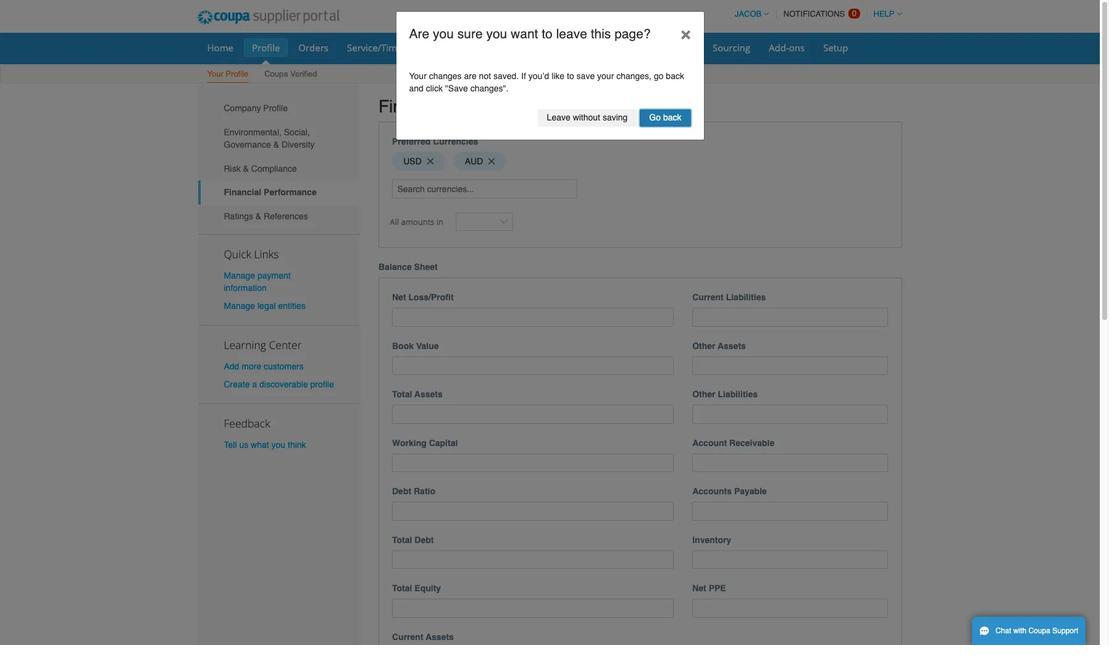 Task type: describe. For each thing, give the bounding box(es) containing it.
business performance link
[[590, 38, 703, 57]]

Total Debt text field
[[392, 551, 674, 569]]

home
[[207, 41, 234, 54]]

total for total equity
[[392, 584, 412, 594]]

account receivable
[[693, 438, 775, 448]]

liabilities for other liabilities
[[718, 390, 758, 399]]

account
[[693, 438, 728, 448]]

total for total debt
[[392, 535, 412, 545]]

total for total assets
[[392, 390, 412, 399]]

manage legal entities link
[[224, 301, 306, 311]]

entities
[[278, 301, 306, 311]]

you'd
[[529, 71, 550, 81]]

what
[[251, 440, 269, 450]]

ratings
[[224, 211, 253, 221]]

create
[[224, 380, 250, 390]]

add-ons link
[[761, 38, 813, 57]]

click
[[426, 83, 443, 93]]

assets for total assets
[[415, 390, 443, 399]]

net for net loss/profit
[[392, 293, 406, 302]]

& inside environmental, social, governance & diversity
[[274, 140, 279, 150]]

leave without saving
[[547, 113, 628, 123]]

1 vertical spatial performance
[[453, 96, 552, 116]]

want
[[511, 26, 539, 41]]

"save
[[445, 83, 468, 93]]

equity
[[415, 584, 441, 594]]

with
[[1014, 627, 1027, 635]]

financial performance link
[[198, 180, 360, 204]]

sure
[[458, 26, 483, 41]]

sheet
[[414, 262, 438, 272]]

are you sure you want to leave this page?
[[409, 26, 651, 41]]

profile for company profile
[[263, 103, 288, 113]]

receivable
[[730, 438, 775, 448]]

Total Equity text field
[[392, 599, 674, 618]]

you for are you sure you want to leave this page?
[[487, 26, 508, 41]]

setup link
[[816, 38, 857, 57]]

ons
[[790, 41, 805, 54]]

more
[[242, 362, 262, 371]]

coupa supplier portal image
[[189, 2, 348, 33]]

Other Liabilities text field
[[693, 405, 889, 424]]

0 horizontal spatial to
[[542, 26, 553, 41]]

ratio
[[414, 487, 436, 497]]

saved.
[[494, 71, 519, 81]]

× button
[[668, 11, 704, 55]]

& for compliance
[[243, 164, 249, 173]]

are
[[464, 71, 477, 81]]

chat with coupa support
[[996, 627, 1079, 635]]

Accounts Payable text field
[[693, 502, 889, 521]]

financial performance inside financial performance link
[[224, 187, 317, 197]]

a
[[252, 380, 257, 390]]

social,
[[284, 127, 310, 137]]

Debt Ratio text field
[[392, 502, 674, 521]]

book
[[392, 341, 414, 351]]

liabilities for current liabilities
[[727, 293, 766, 302]]

Working Capital text field
[[392, 454, 674, 472]]

currencies
[[433, 136, 479, 146]]

diversity
[[282, 140, 315, 150]]

profile
[[311, 380, 334, 390]]

discoverable
[[260, 380, 308, 390]]

leave without saving button
[[538, 109, 637, 127]]

your profile link
[[207, 67, 249, 83]]

back inside your changes are not saved. if you'd like to save your changes, go back and click "save changes".
[[666, 71, 685, 81]]

0 vertical spatial profile
[[252, 41, 280, 54]]

and
[[409, 83, 424, 93]]

net loss/profit
[[392, 293, 454, 302]]

go
[[650, 113, 661, 123]]

you for tell us what you think
[[272, 440, 286, 450]]

center
[[269, 337, 302, 352]]

current for current liabilities
[[693, 293, 724, 302]]

ratings & references link
[[198, 204, 360, 228]]

in
[[437, 216, 444, 227]]

your profile
[[207, 69, 249, 78]]

create a discoverable profile
[[224, 380, 334, 390]]

verified
[[290, 69, 317, 78]]

coupa inside button
[[1029, 627, 1051, 635]]

× dialog
[[396, 11, 705, 140]]

your
[[598, 71, 614, 81]]

customers
[[264, 362, 304, 371]]

references
[[264, 211, 308, 221]]

Other Assets text field
[[693, 357, 889, 375]]

tell
[[224, 440, 237, 450]]

0 vertical spatial financial
[[379, 96, 448, 116]]

coupa verified
[[265, 69, 317, 78]]

usd
[[404, 156, 422, 166]]

0 horizontal spatial debt
[[392, 487, 412, 497]]

chat
[[996, 627, 1012, 635]]

amounts
[[401, 216, 435, 227]]

page?
[[615, 26, 651, 41]]

add more customers
[[224, 362, 304, 371]]

working
[[392, 438, 427, 448]]

go back button
[[640, 109, 691, 127]]

preferred currencies
[[392, 136, 479, 146]]

all amounts in
[[390, 216, 444, 227]]

learning
[[224, 337, 266, 352]]

your changes are not saved. if you'd like to save your changes, go back and click "save changes".
[[409, 71, 685, 93]]

loss/profit
[[409, 293, 454, 302]]

total equity
[[392, 584, 441, 594]]

capital
[[429, 438, 458, 448]]

1 vertical spatial debt
[[415, 535, 434, 545]]

environmental, social, governance & diversity link
[[198, 120, 360, 157]]

assets for current assets
[[426, 632, 454, 642]]

manage payment information
[[224, 270, 291, 293]]

sourcing link
[[705, 38, 759, 57]]

sheets
[[405, 41, 434, 54]]

total assets
[[392, 390, 443, 399]]



Task type: locate. For each thing, give the bounding box(es) containing it.
liabilities up account receivable
[[718, 390, 758, 399]]

2 vertical spatial &
[[256, 211, 262, 221]]

changes
[[429, 71, 462, 81]]

accounts
[[693, 487, 732, 497]]

1 vertical spatial manage
[[224, 301, 255, 311]]

performance
[[639, 41, 695, 54], [453, 96, 552, 116], [264, 187, 317, 197]]

other for other liabilities
[[693, 390, 716, 399]]

0 horizontal spatial you
[[272, 440, 286, 450]]

0 vertical spatial back
[[666, 71, 685, 81]]

financial
[[379, 96, 448, 116], [224, 187, 262, 197]]

manage payment information link
[[224, 270, 291, 293]]

other up "account"
[[693, 390, 716, 399]]

0 vertical spatial other
[[693, 341, 716, 351]]

1 other from the top
[[693, 341, 716, 351]]

1 vertical spatial total
[[392, 535, 412, 545]]

Net Loss/Profit text field
[[392, 308, 674, 327]]

profile link
[[244, 38, 288, 57]]

Net PPE text field
[[693, 599, 889, 618]]

environmental, social, governance & diversity
[[224, 127, 315, 150]]

tell us what you think button
[[224, 439, 306, 451]]

0 horizontal spatial net
[[392, 293, 406, 302]]

performance for business performance link in the right top of the page
[[639, 41, 695, 54]]

net left ppe
[[693, 584, 707, 594]]

liabilities
[[727, 293, 766, 302], [718, 390, 758, 399]]

profile down coupa supplier portal image
[[252, 41, 280, 54]]

you up invoices
[[487, 26, 508, 41]]

your for your changes are not saved. if you'd like to save your changes, go back and click "save changes".
[[409, 71, 427, 81]]

& left diversity
[[274, 140, 279, 150]]

other for other assets
[[693, 341, 716, 351]]

your down the home link
[[207, 69, 224, 78]]

legal
[[258, 301, 276, 311]]

payment
[[258, 270, 291, 280]]

compliance
[[251, 164, 297, 173]]

3 total from the top
[[392, 584, 412, 594]]

Current Liabilities text field
[[693, 308, 889, 327]]

assets down equity
[[426, 632, 454, 642]]

assets
[[718, 341, 746, 351], [415, 390, 443, 399], [426, 632, 454, 642]]

preferred
[[392, 136, 431, 146]]

1 horizontal spatial &
[[256, 211, 262, 221]]

total down book
[[392, 390, 412, 399]]

sourcing
[[713, 41, 751, 54]]

2 vertical spatial profile
[[263, 103, 288, 113]]

add-
[[769, 41, 790, 54]]

you right what
[[272, 440, 286, 450]]

2 horizontal spatial you
[[487, 26, 508, 41]]

go
[[654, 71, 664, 81]]

current for current assets
[[392, 632, 424, 642]]

aud option
[[454, 152, 507, 171]]

0 vertical spatial net
[[392, 293, 406, 302]]

0 vertical spatial performance
[[639, 41, 695, 54]]

quick
[[224, 246, 251, 261]]

manage
[[224, 270, 255, 280], [224, 301, 255, 311]]

Account Receivable text field
[[693, 454, 889, 472]]

0 vertical spatial financial performance
[[379, 96, 552, 116]]

current
[[693, 293, 724, 302], [392, 632, 424, 642]]

if
[[522, 71, 526, 81]]

other up other liabilities
[[693, 341, 716, 351]]

chat with coupa support button
[[973, 617, 1087, 645]]

2 horizontal spatial &
[[274, 140, 279, 150]]

quick links
[[224, 246, 279, 261]]

Inventory text field
[[693, 551, 889, 569]]

feedback
[[224, 416, 270, 431]]

1 vertical spatial financial
[[224, 187, 262, 197]]

0 vertical spatial to
[[542, 26, 553, 41]]

environmental,
[[224, 127, 282, 137]]

this
[[591, 26, 611, 41]]

to inside your changes are not saved. if you'd like to save your changes, go back and click "save changes".
[[567, 71, 575, 81]]

profile for your profile
[[226, 69, 249, 78]]

company profile
[[224, 103, 288, 113]]

working capital
[[392, 438, 458, 448]]

service/time sheets link
[[339, 38, 442, 57]]

1 horizontal spatial current
[[693, 293, 724, 302]]

ratings & references
[[224, 211, 308, 221]]

2 other from the top
[[693, 390, 716, 399]]

& right risk
[[243, 164, 249, 173]]

company profile link
[[198, 96, 360, 120]]

manage legal entities
[[224, 301, 306, 311]]

0 vertical spatial &
[[274, 140, 279, 150]]

performance up references
[[264, 187, 317, 197]]

manage inside 'manage payment information'
[[224, 270, 255, 280]]

performance for financial performance link
[[264, 187, 317, 197]]

0 horizontal spatial financial performance
[[224, 187, 317, 197]]

1 horizontal spatial performance
[[453, 96, 552, 116]]

0 horizontal spatial coupa
[[265, 69, 288, 78]]

changes".
[[471, 83, 509, 93]]

selected list box
[[388, 149, 893, 174]]

1 vertical spatial liabilities
[[718, 390, 758, 399]]

current up other assets
[[693, 293, 724, 302]]

1 vertical spatial current
[[392, 632, 424, 642]]

financial down and
[[379, 96, 448, 116]]

0 vertical spatial coupa
[[265, 69, 288, 78]]

1 vertical spatial financial performance
[[224, 187, 317, 197]]

profile up environmental, social, governance & diversity link
[[263, 103, 288, 113]]

1 manage from the top
[[224, 270, 255, 280]]

your up and
[[409, 71, 427, 81]]

not
[[479, 71, 491, 81]]

total left equity
[[392, 584, 412, 594]]

1 horizontal spatial debt
[[415, 535, 434, 545]]

2 horizontal spatial performance
[[639, 41, 695, 54]]

1 horizontal spatial coupa
[[1029, 627, 1051, 635]]

other liabilities
[[693, 390, 758, 399]]

0 vertical spatial total
[[392, 390, 412, 399]]

back
[[666, 71, 685, 81], [664, 113, 682, 123]]

current down total equity
[[392, 632, 424, 642]]

2 vertical spatial performance
[[264, 187, 317, 197]]

Book Value text field
[[392, 357, 674, 375]]

financial up ratings
[[224, 187, 262, 197]]

setup
[[824, 41, 849, 54]]

0 horizontal spatial &
[[243, 164, 249, 173]]

0 vertical spatial manage
[[224, 270, 255, 280]]

aud
[[465, 156, 483, 166]]

net for net ppe
[[693, 584, 707, 594]]

coupa verified link
[[264, 67, 318, 83]]

company
[[224, 103, 261, 113]]

invoices link
[[481, 38, 532, 57]]

Total Assets text field
[[392, 405, 674, 424]]

financial performance
[[379, 96, 552, 116], [224, 187, 317, 197]]

leave
[[547, 113, 571, 123]]

0 horizontal spatial performance
[[264, 187, 317, 197]]

your for your profile
[[207, 69, 224, 78]]

1 horizontal spatial to
[[567, 71, 575, 81]]

0 vertical spatial debt
[[392, 487, 412, 497]]

2 vertical spatial total
[[392, 584, 412, 594]]

leave
[[557, 26, 588, 41]]

performance down the changes".
[[453, 96, 552, 116]]

to right like
[[567, 71, 575, 81]]

1 vertical spatial net
[[693, 584, 707, 594]]

1 vertical spatial to
[[567, 71, 575, 81]]

2 total from the top
[[392, 535, 412, 545]]

net down balance
[[392, 293, 406, 302]]

total down the debt ratio at left
[[392, 535, 412, 545]]

1 vertical spatial &
[[243, 164, 249, 173]]

manage for manage payment information
[[224, 270, 255, 280]]

manage for manage legal entities
[[224, 301, 255, 311]]

0 horizontal spatial current
[[392, 632, 424, 642]]

debt down ratio
[[415, 535, 434, 545]]

your
[[207, 69, 224, 78], [409, 71, 427, 81]]

invoices
[[489, 41, 524, 54]]

1 total from the top
[[392, 390, 412, 399]]

liabilities up current liabilities text field
[[727, 293, 766, 302]]

your inside your changes are not saved. if you'd like to save your changes, go back and click "save changes".
[[409, 71, 427, 81]]

business
[[598, 41, 636, 54]]

add
[[224, 362, 239, 371]]

you inside button
[[272, 440, 286, 450]]

1 vertical spatial other
[[693, 390, 716, 399]]

add more customers link
[[224, 362, 304, 371]]

1 horizontal spatial net
[[693, 584, 707, 594]]

coupa left verified on the left of the page
[[265, 69, 288, 78]]

1 vertical spatial coupa
[[1029, 627, 1051, 635]]

add-ons
[[769, 41, 805, 54]]

assets down current liabilities
[[718, 341, 746, 351]]

total debt
[[392, 535, 434, 545]]

balance
[[379, 262, 412, 272]]

total
[[392, 390, 412, 399], [392, 535, 412, 545], [392, 584, 412, 594]]

assets down value
[[415, 390, 443, 399]]

governance
[[224, 140, 271, 150]]

1 horizontal spatial financial performance
[[379, 96, 552, 116]]

debt left ratio
[[392, 487, 412, 497]]

performance up go
[[639, 41, 695, 54]]

×
[[681, 23, 691, 43]]

saving
[[603, 113, 628, 123]]

& for references
[[256, 211, 262, 221]]

other assets
[[693, 341, 746, 351]]

coupa right with
[[1029, 627, 1051, 635]]

usd option
[[392, 152, 445, 171]]

1 vertical spatial assets
[[415, 390, 443, 399]]

without
[[573, 113, 601, 123]]

net ppe
[[693, 584, 727, 594]]

profile down home
[[226, 69, 249, 78]]

0 vertical spatial liabilities
[[727, 293, 766, 302]]

& right ratings
[[256, 211, 262, 221]]

assets for other assets
[[718, 341, 746, 351]]

0 horizontal spatial financial
[[224, 187, 262, 197]]

payable
[[735, 487, 767, 497]]

manage up information
[[224, 270, 255, 280]]

ppe
[[709, 584, 727, 594]]

2 vertical spatial assets
[[426, 632, 454, 642]]

coupa
[[265, 69, 288, 78], [1029, 627, 1051, 635]]

to right want
[[542, 26, 553, 41]]

0 vertical spatial assets
[[718, 341, 746, 351]]

1 vertical spatial profile
[[226, 69, 249, 78]]

financial performance down "save
[[379, 96, 552, 116]]

financial performance down compliance
[[224, 187, 317, 197]]

go back
[[650, 113, 682, 123]]

0 vertical spatial current
[[693, 293, 724, 302]]

1 horizontal spatial financial
[[379, 96, 448, 116]]

1 vertical spatial back
[[664, 113, 682, 123]]

book value
[[392, 341, 439, 351]]

learning center
[[224, 337, 302, 352]]

1 horizontal spatial your
[[409, 71, 427, 81]]

back inside button
[[664, 113, 682, 123]]

0 horizontal spatial your
[[207, 69, 224, 78]]

debt ratio
[[392, 487, 436, 497]]

net
[[392, 293, 406, 302], [693, 584, 707, 594]]

links
[[254, 246, 279, 261]]

profile
[[252, 41, 280, 54], [226, 69, 249, 78], [263, 103, 288, 113]]

all
[[390, 216, 399, 227]]

manage down information
[[224, 301, 255, 311]]

business performance
[[598, 41, 695, 54]]

1 horizontal spatial you
[[433, 26, 454, 41]]

you right are
[[433, 26, 454, 41]]

2 manage from the top
[[224, 301, 255, 311]]

orders link
[[291, 38, 337, 57]]



Task type: vqa. For each thing, say whether or not it's contained in the screenshot.
The Risk & Compliance at the left
yes



